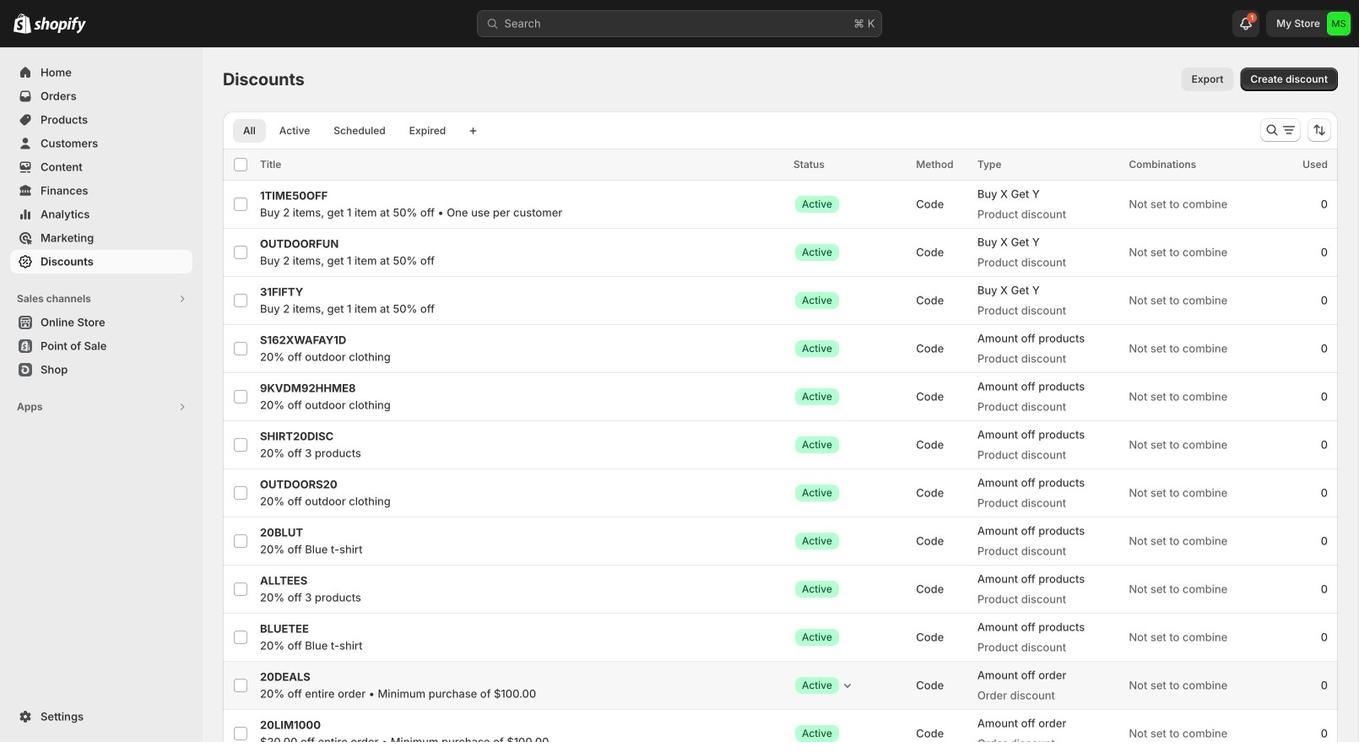Task type: locate. For each thing, give the bounding box(es) containing it.
tab list
[[230, 118, 460, 143]]

shopify image
[[34, 17, 86, 34]]



Task type: describe. For each thing, give the bounding box(es) containing it.
shopify image
[[14, 13, 31, 34]]

my store image
[[1327, 12, 1351, 35]]



Task type: vqa. For each thing, say whether or not it's contained in the screenshot.
topmost CUSTOM
no



